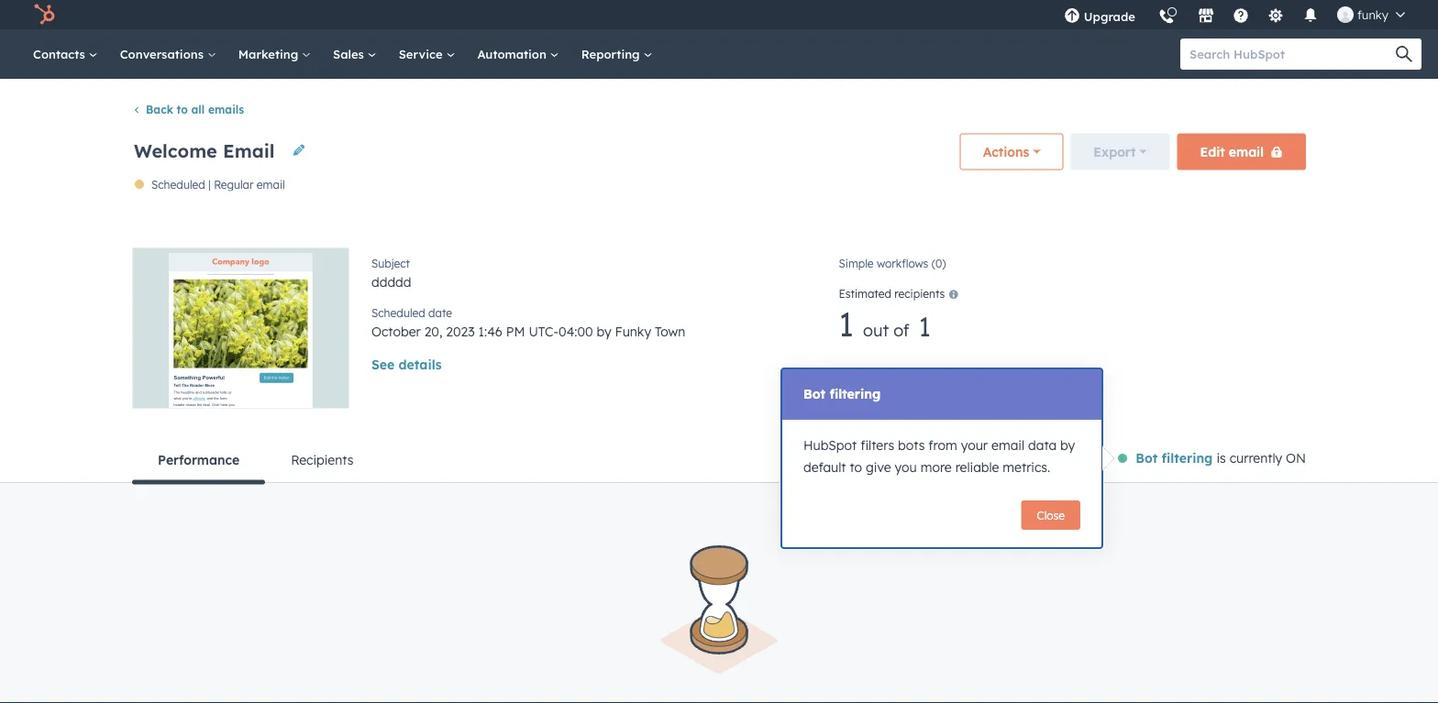 Task type: vqa. For each thing, say whether or not it's contained in the screenshot.
Previous
no



Task type: describe. For each thing, give the bounding box(es) containing it.
by inside scheduled date october 20, 2023 1:46 pm utc-04:00 by funky town
[[597, 324, 611, 340]]

service
[[399, 46, 446, 61]]

scheduled for regular
[[151, 178, 205, 192]]

settings link
[[1257, 0, 1295, 29]]

funky town image
[[1337, 6, 1354, 23]]

menu containing funky
[[1053, 0, 1416, 36]]

Search HubSpot search field
[[1180, 39, 1405, 70]]

currently
[[1230, 450, 1282, 466]]

|
[[208, 178, 211, 192]]

contacts link
[[22, 29, 109, 79]]

banner containing actions
[[128, 128, 1306, 177]]

date
[[428, 306, 452, 320]]

regular
[[214, 178, 254, 192]]

settings image
[[1268, 8, 1284, 25]]

metrics.
[[1003, 460, 1050, 476]]

estimated
[[839, 287, 892, 301]]

sales link
[[322, 29, 388, 79]]

performance
[[158, 452, 240, 468]]

navigation containing performance
[[132, 439, 379, 485]]

export
[[1094, 143, 1136, 159]]

automation link
[[466, 29, 570, 79]]

bot filtering
[[804, 386, 881, 402]]

actions button
[[960, 133, 1063, 170]]

1:46
[[478, 324, 503, 340]]

notifications image
[[1302, 8, 1319, 25]]

simple workflows (0)
[[839, 257, 946, 270]]

edit email
[[1200, 143, 1264, 159]]

see details
[[371, 357, 442, 373]]

bot for bot filtering is currently on
[[1136, 450, 1158, 466]]

october
[[371, 324, 421, 340]]

upgrade image
[[1064, 8, 1080, 25]]

marketing
[[238, 46, 302, 61]]

workflows
[[877, 257, 929, 270]]

bot filtering button
[[1136, 448, 1213, 470]]

actions
[[983, 143, 1029, 159]]

conversations
[[120, 46, 207, 61]]

of
[[894, 320, 910, 341]]

scheduled | regular email
[[151, 178, 285, 192]]

town
[[655, 324, 685, 340]]

search image
[[1396, 46, 1413, 62]]

hubspot image
[[33, 4, 55, 26]]

export button
[[1071, 133, 1170, 170]]

you
[[895, 460, 917, 476]]

help button
[[1225, 0, 1257, 29]]

calling icon button
[[1151, 2, 1182, 29]]

04:00
[[559, 324, 593, 340]]

bot for bot filtering
[[804, 386, 826, 402]]

your
[[961, 438, 988, 454]]

see
[[371, 357, 395, 373]]

utc-
[[529, 324, 559, 340]]

1 horizontal spatial 1
[[919, 310, 931, 343]]

to inside hubspot filters bots from your email data by default to give you more reliable metrics.
[[850, 460, 862, 476]]

reliable
[[955, 460, 999, 476]]

(0)
[[932, 257, 946, 270]]

back
[[146, 103, 173, 116]]

email right regular
[[257, 178, 285, 192]]

0 horizontal spatial 1
[[839, 304, 854, 345]]

scheduled for october
[[371, 306, 425, 320]]

filtering for bot filtering
[[830, 386, 881, 402]]

close
[[1037, 509, 1065, 522]]

marketing link
[[227, 29, 322, 79]]

reporting link
[[570, 29, 664, 79]]

simple workflows (0) button
[[839, 255, 1213, 272]]



Task type: locate. For each thing, give the bounding box(es) containing it.
email
[[1229, 143, 1264, 159], [257, 178, 285, 192], [230, 320, 264, 336], [992, 438, 1025, 454]]

navigation
[[132, 439, 379, 485]]

20,
[[424, 324, 442, 340]]

1 right of
[[919, 310, 931, 343]]

1 vertical spatial filtering
[[1162, 450, 1213, 466]]

recipients
[[895, 287, 945, 301]]

subject ddddd
[[371, 257, 411, 290]]

1 vertical spatial bot
[[1136, 450, 1158, 466]]

subject
[[371, 257, 410, 270]]

scheduled left | at the top left
[[151, 178, 205, 192]]

view
[[198, 320, 227, 336]]

1
[[839, 304, 854, 345], [919, 310, 931, 343]]

emails
[[208, 103, 244, 116]]

scheduled date october 20, 2023 1:46 pm utc-04:00 by funky town
[[371, 306, 685, 340]]

1 horizontal spatial filtering
[[1162, 450, 1213, 466]]

filtering left is
[[1162, 450, 1213, 466]]

give
[[866, 460, 891, 476]]

is
[[1217, 450, 1226, 466]]

0 vertical spatial scheduled
[[151, 178, 205, 192]]

default
[[804, 460, 846, 476]]

pm
[[506, 324, 525, 340]]

by inside hubspot filters bots from your email data by default to give you more reliable metrics.
[[1060, 438, 1075, 454]]

by right data
[[1060, 438, 1075, 454]]

bot filtering is currently on
[[1136, 450, 1306, 466]]

1 vertical spatial to
[[850, 460, 862, 476]]

notifications button
[[1295, 0, 1326, 29]]

funky button
[[1326, 0, 1416, 29]]

hubspot filters bots from your email data by default to give you more reliable metrics.
[[804, 438, 1075, 476]]

estimated recipients
[[839, 287, 948, 301]]

Email Name field
[[132, 138, 281, 163]]

funky
[[1357, 7, 1389, 22]]

marketplaces button
[[1187, 0, 1225, 29]]

0 vertical spatial filtering
[[830, 386, 881, 402]]

0 horizontal spatial scheduled
[[151, 178, 205, 192]]

0 horizontal spatial bot
[[804, 386, 826, 402]]

filtering up filters on the right
[[830, 386, 881, 402]]

filtering
[[830, 386, 881, 402], [1162, 450, 1213, 466]]

out of
[[863, 320, 910, 341]]

2023
[[446, 324, 475, 340]]

calling icon image
[[1158, 9, 1175, 26]]

email right 'edit'
[[1229, 143, 1264, 159]]

see details button
[[371, 354, 442, 376]]

search button
[[1387, 39, 1422, 70]]

scheduled
[[151, 178, 205, 192], [371, 306, 425, 320]]

banner
[[128, 128, 1306, 177]]

automation
[[477, 46, 550, 61]]

marketplaces image
[[1198, 8, 1214, 25]]

0 horizontal spatial to
[[177, 103, 188, 116]]

to left all
[[177, 103, 188, 116]]

1 horizontal spatial by
[[1060, 438, 1075, 454]]

filters
[[861, 438, 894, 454]]

filtering for bot filtering is currently on
[[1162, 450, 1213, 466]]

from
[[929, 438, 957, 454]]

reporting
[[581, 46, 643, 61]]

email right view
[[230, 320, 264, 336]]

by right 04:00
[[597, 324, 611, 340]]

bot up hubspot
[[804, 386, 826, 402]]

hubspot
[[804, 438, 857, 454]]

performance button
[[132, 439, 265, 485]]

to left the give
[[850, 460, 862, 476]]

0 horizontal spatial by
[[597, 324, 611, 340]]

0 vertical spatial bot
[[804, 386, 826, 402]]

1 horizontal spatial to
[[850, 460, 862, 476]]

conversations link
[[109, 29, 227, 79]]

menu
[[1053, 0, 1416, 36]]

recipients
[[291, 452, 354, 468]]

email inside edit email button
[[1229, 143, 1264, 159]]

1 vertical spatial scheduled
[[371, 306, 425, 320]]

funky
[[615, 324, 651, 340]]

bots
[[898, 438, 925, 454]]

simple
[[839, 257, 874, 270]]

1 left out
[[839, 304, 854, 345]]

close button
[[1021, 501, 1081, 530]]

back to all emails
[[146, 103, 244, 116]]

help image
[[1233, 8, 1249, 25]]

bot
[[804, 386, 826, 402], [1136, 450, 1158, 466]]

edit
[[1200, 143, 1225, 159]]

more
[[921, 460, 952, 476]]

email inside hubspot filters bots from your email data by default to give you more reliable metrics.
[[992, 438, 1025, 454]]

out
[[863, 320, 889, 341]]

service link
[[388, 29, 466, 79]]

0 vertical spatial to
[[177, 103, 188, 116]]

email up metrics. at the bottom
[[992, 438, 1025, 454]]

sales
[[333, 46, 368, 61]]

contacts
[[33, 46, 89, 61]]

view email button
[[132, 248, 349, 409], [133, 249, 349, 408]]

hubspot link
[[22, 4, 69, 26]]

0 vertical spatial by
[[597, 324, 611, 340]]

details
[[399, 357, 442, 373]]

ddddd
[[371, 274, 411, 290]]

back to all emails link
[[132, 103, 244, 116]]

1 vertical spatial by
[[1060, 438, 1075, 454]]

data
[[1028, 438, 1057, 454]]

on
[[1286, 450, 1306, 466]]

all
[[191, 103, 205, 116]]

to
[[177, 103, 188, 116], [850, 460, 862, 476]]

edit email button
[[1177, 133, 1306, 170]]

0 horizontal spatial filtering
[[830, 386, 881, 402]]

by
[[597, 324, 611, 340], [1060, 438, 1075, 454]]

1 horizontal spatial scheduled
[[371, 306, 425, 320]]

bot left is
[[1136, 450, 1158, 466]]

recipients button
[[265, 439, 379, 483]]

scheduled inside scheduled date october 20, 2023 1:46 pm utc-04:00 by funky town
[[371, 306, 425, 320]]

view email
[[198, 320, 264, 336]]

upgrade
[[1084, 9, 1135, 24]]

scheduled up october
[[371, 306, 425, 320]]

1 horizontal spatial bot
[[1136, 450, 1158, 466]]



